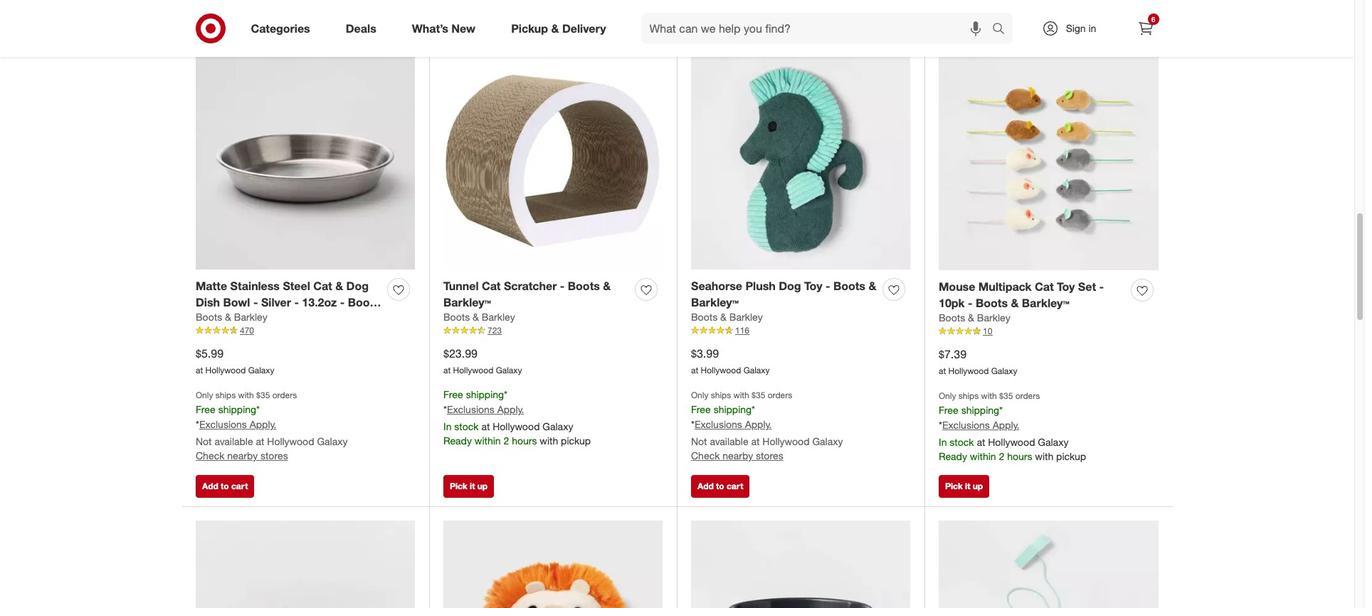 Task type: locate. For each thing, give the bounding box(es) containing it.
116 link
[[691, 325, 911, 337]]

free shipping * * exclusions apply. in stock at  hollywood galaxy ready within 2 hours with pickup
[[444, 389, 591, 447]]

1 vertical spatial within
[[970, 451, 997, 463]]

ships
[[216, 390, 236, 401], [711, 390, 731, 401], [959, 391, 979, 402]]

dog right steel
[[346, 279, 369, 293]]

deals
[[346, 21, 377, 35]]

&
[[552, 21, 559, 35], [336, 279, 343, 293], [603, 279, 611, 293], [869, 279, 877, 293], [1011, 296, 1019, 310], [196, 311, 204, 326], [225, 311, 231, 324], [473, 311, 479, 324], [721, 311, 727, 324], [969, 312, 975, 324]]

*
[[504, 389, 508, 401], [444, 404, 447, 416], [256, 404, 260, 416], [752, 404, 756, 416], [1000, 405, 1003, 417], [196, 419, 199, 431], [691, 419, 695, 431], [939, 420, 943, 432]]

toy inside mouse multipack cat toy set - 10pk - boots & barkley™
[[1057, 280, 1076, 294]]

$35 down $3.99 at hollywood galaxy
[[752, 390, 766, 401]]

barkley™ up 10 link on the bottom right of the page
[[1022, 296, 1070, 310]]

apply. for matte stainless steel cat & dog dish bowl - silver - 13.2oz - boots & barkley™
[[250, 419, 276, 431]]

cat right tunnel
[[482, 279, 501, 293]]

apply. down "$23.99 at hollywood galaxy"
[[498, 404, 524, 416]]

apply. down '$7.39 at hollywood galaxy'
[[993, 420, 1020, 432]]

$35
[[256, 390, 270, 401], [752, 390, 766, 401], [1000, 391, 1014, 402]]

shipping down '$7.39 at hollywood galaxy'
[[962, 405, 1000, 417]]

1 horizontal spatial pick it up button
[[939, 475, 990, 498]]

boots
[[568, 279, 600, 293], [834, 279, 866, 293], [348, 295, 380, 309], [976, 296, 1008, 310], [196, 311, 222, 324], [444, 311, 470, 324], [691, 311, 718, 324], [939, 312, 966, 324]]

within inside the only ships with $35 orders free shipping * * exclusions apply. in stock at  hollywood galaxy ready within 2 hours with pickup
[[970, 451, 997, 463]]

pick
[[450, 481, 468, 492], [946, 481, 963, 492]]

pickup & delivery link
[[499, 13, 624, 44]]

0 horizontal spatial pick it up
[[450, 481, 488, 492]]

galaxy inside $3.99 at hollywood galaxy
[[744, 366, 770, 376]]

$3.99 at hollywood galaxy
[[691, 346, 770, 376]]

it for $23.99
[[470, 481, 475, 492]]

0 horizontal spatial 2
[[504, 435, 509, 447]]

shipping inside the only ships with $35 orders free shipping * * exclusions apply. in stock at  hollywood galaxy ready within 2 hours with pickup
[[962, 405, 1000, 417]]

toy up "116" link
[[805, 279, 823, 293]]

cart
[[231, 10, 248, 21], [727, 10, 744, 21], [975, 10, 991, 21], [231, 481, 248, 492], [727, 481, 744, 492]]

2 horizontal spatial orders
[[1016, 391, 1041, 402]]

with
[[238, 390, 254, 401], [734, 390, 750, 401], [982, 391, 997, 402], [540, 435, 558, 447], [1036, 451, 1054, 463]]

723
[[488, 326, 502, 336]]

2 horizontal spatial ships
[[959, 391, 979, 402]]

pick it up button for $23.99
[[444, 475, 494, 498]]

exclusions apply. button for seahorse plush dog toy - boots & barkley™
[[695, 418, 772, 432]]

exclusions for mouse multipack cat toy set - 10pk - boots & barkley™
[[943, 420, 990, 432]]

$35 down $5.99 at hollywood galaxy
[[256, 390, 270, 401]]

ships for $7.39
[[959, 391, 979, 402]]

1 horizontal spatial cat
[[482, 279, 501, 293]]

2 nearby from the left
[[723, 450, 753, 462]]

2 inside free shipping * * exclusions apply. in stock at  hollywood galaxy ready within 2 hours with pickup
[[504, 435, 509, 447]]

ships down '$7.39 at hollywood galaxy'
[[959, 391, 979, 402]]

- inside seahorse plush dog toy - boots & barkley™
[[826, 279, 831, 293]]

check
[[196, 450, 225, 462], [691, 450, 720, 462]]

toy
[[805, 279, 823, 293], [1057, 280, 1076, 294]]

stores for $3.99
[[756, 450, 784, 462]]

0 horizontal spatial hours
[[512, 435, 537, 447]]

hanging teaser bird with bells cat toy - blue - boots & barkley™ image
[[939, 521, 1159, 609], [939, 521, 1159, 609]]

0 horizontal spatial available
[[215, 436, 253, 448]]

boots inside matte stainless steel cat & dog dish bowl - silver - 13.2oz - boots & barkley™
[[348, 295, 380, 309]]

0 horizontal spatial toy
[[805, 279, 823, 293]]

pick it up button
[[444, 475, 494, 498], [939, 475, 990, 498]]

barkley up "116"
[[730, 311, 763, 324]]

barkley for multipack
[[978, 312, 1011, 324]]

2 it from the left
[[966, 481, 971, 492]]

- down steel
[[294, 295, 299, 309]]

cat
[[313, 279, 332, 293], [482, 279, 501, 293], [1035, 280, 1054, 294]]

hours
[[512, 435, 537, 447], [1008, 451, 1033, 463]]

boots & barkley link down bowl
[[196, 311, 267, 325]]

1 horizontal spatial check
[[691, 450, 720, 462]]

ready inside free shipping * * exclusions apply. in stock at  hollywood galaxy ready within 2 hours with pickup
[[444, 435, 472, 447]]

0 vertical spatial within
[[475, 435, 501, 447]]

not
[[196, 436, 212, 448], [691, 436, 707, 448]]

2 stores from the left
[[756, 450, 784, 462]]

up
[[478, 481, 488, 492], [973, 481, 984, 492]]

1 vertical spatial in
[[939, 437, 947, 449]]

cat right multipack at the top of the page
[[1035, 280, 1054, 294]]

standard dog and cat bowl 3/4 cup - gray - boots & barkley™ image
[[691, 521, 911, 609], [691, 521, 911, 609]]

boots up "116" link
[[834, 279, 866, 293]]

1 horizontal spatial available
[[710, 436, 749, 448]]

only down $3.99
[[691, 390, 709, 401]]

with for $3.99
[[734, 390, 750, 401]]

boots & barkley up "116"
[[691, 311, 763, 324]]

2 horizontal spatial only
[[939, 391, 957, 402]]

1 horizontal spatial 2
[[999, 451, 1005, 463]]

free down $3.99
[[691, 404, 711, 416]]

pick it up button for $7.39
[[939, 475, 990, 498]]

check nearby stores button for $3.99
[[691, 449, 784, 464]]

0 vertical spatial ready
[[444, 435, 472, 447]]

0 horizontal spatial up
[[478, 481, 488, 492]]

set
[[1079, 280, 1097, 294]]

2 pick from the left
[[946, 481, 963, 492]]

boots inside mouse multipack cat toy set - 10pk - boots & barkley™
[[976, 296, 1008, 310]]

1 dog from the left
[[346, 279, 369, 293]]

exclusions down $5.99 at hollywood galaxy
[[199, 419, 247, 431]]

pick for $7.39
[[946, 481, 963, 492]]

1 check nearby stores button from the left
[[196, 449, 288, 464]]

orders down $5.99 at hollywood galaxy
[[273, 390, 297, 401]]

matte stainless steel cat & dog dish bowl - silver - 13.2oz - boots & barkley™ image
[[196, 51, 415, 270], [196, 51, 415, 270]]

barkley for stainless
[[234, 311, 267, 324]]

deals link
[[334, 13, 394, 44]]

2 pick it up button from the left
[[939, 475, 990, 498]]

1 horizontal spatial stock
[[950, 437, 975, 449]]

boots & barkley for tunnel
[[444, 311, 515, 324]]

ships for $5.99
[[216, 390, 236, 401]]

tunnel cat scratcher - boots & barkley™ image
[[444, 51, 663, 270], [444, 51, 663, 270]]

1 it from the left
[[470, 481, 475, 492]]

0 horizontal spatial orders
[[273, 390, 297, 401]]

toy for cat
[[1057, 280, 1076, 294]]

barkley up 470
[[234, 311, 267, 324]]

0 vertical spatial pickup
[[561, 435, 591, 447]]

sign in
[[1066, 22, 1097, 34]]

add
[[202, 10, 218, 21], [698, 10, 714, 21], [946, 10, 962, 21], [202, 481, 218, 492], [698, 481, 714, 492]]

seahorse plush dog toy - boots & barkley™ link
[[691, 278, 877, 311]]

1 horizontal spatial nearby
[[723, 450, 753, 462]]

apply.
[[498, 404, 524, 416], [250, 419, 276, 431], [745, 419, 772, 431], [993, 420, 1020, 432]]

boots inside seahorse plush dog toy - boots & barkley™
[[834, 279, 866, 293]]

1 vertical spatial stock
[[950, 437, 975, 449]]

1 horizontal spatial pick
[[946, 481, 963, 492]]

barkley™ down seahorse
[[691, 295, 739, 309]]

pick it up for $23.99
[[450, 481, 488, 492]]

exclusions
[[447, 404, 495, 416], [199, 419, 247, 431], [695, 419, 743, 431], [943, 420, 990, 432]]

1 horizontal spatial check nearby stores button
[[691, 449, 784, 464]]

$35 for $3.99
[[752, 390, 766, 401]]

1 horizontal spatial stores
[[756, 450, 784, 462]]

mouse multipack cat toy set - 10pk - boots & barkley™ image
[[939, 51, 1159, 271], [939, 51, 1159, 271]]

at inside $5.99 at hollywood galaxy
[[196, 366, 203, 376]]

1 pick it up from the left
[[450, 481, 488, 492]]

boots down multipack at the top of the page
[[976, 296, 1008, 310]]

exclusions down '$7.39 at hollywood galaxy'
[[943, 420, 990, 432]]

2 horizontal spatial cat
[[1035, 280, 1054, 294]]

1 horizontal spatial pick it up
[[946, 481, 984, 492]]

not for $5.99
[[196, 436, 212, 448]]

barkley up 10
[[978, 312, 1011, 324]]

ships inside the only ships with $35 orders free shipping * * exclusions apply. in stock at  hollywood galaxy ready within 2 hours with pickup
[[959, 391, 979, 402]]

orders inside the only ships with $35 orders free shipping * * exclusions apply. in stock at  hollywood galaxy ready within 2 hours with pickup
[[1016, 391, 1041, 402]]

boots & barkley down bowl
[[196, 311, 267, 324]]

stores
[[261, 450, 288, 462], [756, 450, 784, 462]]

2 not from the left
[[691, 436, 707, 448]]

1 available from the left
[[215, 436, 253, 448]]

it
[[470, 481, 475, 492], [966, 481, 971, 492]]

0 horizontal spatial pick it up button
[[444, 475, 494, 498]]

6
[[1152, 15, 1156, 23]]

exclusions down $3.99 at hollywood galaxy
[[695, 419, 743, 431]]

ships down $3.99 at hollywood galaxy
[[711, 390, 731, 401]]

dog inside matte stainless steel cat & dog dish bowl - silver - 13.2oz - boots & barkley™
[[346, 279, 369, 293]]

within
[[475, 435, 501, 447], [970, 451, 997, 463]]

2 available from the left
[[710, 436, 749, 448]]

boots & barkley up 723
[[444, 311, 515, 324]]

seahorse plush dog toy - boots & barkley™ image
[[691, 51, 911, 270], [691, 51, 911, 270]]

barkley
[[234, 311, 267, 324], [482, 311, 515, 324], [730, 311, 763, 324], [978, 312, 1011, 324]]

orders down $3.99 at hollywood galaxy
[[768, 390, 793, 401]]

1 horizontal spatial orders
[[768, 390, 793, 401]]

723 link
[[444, 325, 663, 337]]

1 horizontal spatial ready
[[939, 451, 968, 463]]

hollywood inside the only ships with $35 orders free shipping * * exclusions apply. in stock at  hollywood galaxy ready within 2 hours with pickup
[[989, 437, 1036, 449]]

exclusions apply. button down "$23.99 at hollywood galaxy"
[[447, 403, 524, 417]]

What can we help you find? suggestions appear below search field
[[641, 13, 996, 44]]

1 vertical spatial ready
[[939, 451, 968, 463]]

0 vertical spatial in
[[444, 421, 452, 433]]

116
[[736, 326, 750, 336]]

boots & barkley link up 723
[[444, 311, 515, 325]]

add to cart button
[[196, 5, 254, 28], [691, 5, 750, 28], [939, 5, 998, 28], [196, 475, 254, 498], [691, 475, 750, 498]]

1 up from the left
[[478, 481, 488, 492]]

in
[[1089, 22, 1097, 34]]

up for $7.39
[[973, 481, 984, 492]]

free down $7.39
[[939, 405, 959, 417]]

search
[[986, 22, 1020, 37]]

galaxy
[[248, 366, 275, 376], [496, 366, 522, 376], [744, 366, 770, 376], [992, 366, 1018, 377], [543, 421, 574, 433], [317, 436, 348, 448], [813, 436, 843, 448], [1038, 437, 1069, 449]]

0 horizontal spatial it
[[470, 481, 475, 492]]

shipping down "$23.99 at hollywood galaxy"
[[466, 389, 504, 401]]

shipping
[[466, 389, 504, 401], [218, 404, 256, 416], [714, 404, 752, 416], [962, 405, 1000, 417]]

dog
[[346, 279, 369, 293], [779, 279, 802, 293]]

boots & barkley link up "116"
[[691, 311, 763, 325]]

1 horizontal spatial dog
[[779, 279, 802, 293]]

boots & barkley up 10
[[939, 312, 1011, 324]]

categories
[[251, 21, 310, 35]]

shipping for seahorse plush dog toy - boots & barkley™
[[714, 404, 752, 416]]

1 horizontal spatial toy
[[1057, 280, 1076, 294]]

0 horizontal spatial only ships with $35 orders free shipping * * exclusions apply. not available at hollywood galaxy check nearby stores
[[196, 390, 348, 462]]

pickup inside the only ships with $35 orders free shipping * * exclusions apply. in stock at  hollywood galaxy ready within 2 hours with pickup
[[1057, 451, 1087, 463]]

orders down '$7.39 at hollywood galaxy'
[[1016, 391, 1041, 402]]

apply. for seahorse plush dog toy - boots & barkley™
[[745, 419, 772, 431]]

2 check nearby stores button from the left
[[691, 449, 784, 464]]

1 nearby from the left
[[227, 450, 258, 462]]

0 vertical spatial stock
[[455, 421, 479, 433]]

2 dog from the left
[[779, 279, 802, 293]]

0 horizontal spatial ready
[[444, 435, 472, 447]]

boots & barkley link for tunnel
[[444, 311, 515, 325]]

dog tennis ball toy - 2.5" - 4pk - boots & barkley™ image
[[196, 521, 415, 609], [196, 521, 415, 609]]

exclusions apply. button down $5.99 at hollywood galaxy
[[199, 418, 276, 432]]

0 horizontal spatial check
[[196, 450, 225, 462]]

exclusions apply. button down '$7.39 at hollywood galaxy'
[[943, 419, 1020, 433]]

matte stainless steel cat & dog dish bowl - silver - 13.2oz - boots & barkley™
[[196, 279, 380, 326]]

ready
[[444, 435, 472, 447], [939, 451, 968, 463]]

only
[[196, 390, 213, 401], [691, 390, 709, 401], [939, 391, 957, 402]]

multipack
[[979, 280, 1032, 294]]

not for $3.99
[[691, 436, 707, 448]]

check for $3.99
[[691, 450, 720, 462]]

add to cart
[[202, 10, 248, 21], [698, 10, 744, 21], [946, 10, 991, 21], [202, 481, 248, 492], [698, 481, 744, 492]]

2 check from the left
[[691, 450, 720, 462]]

free down $23.99
[[444, 389, 463, 401]]

1 pick it up button from the left
[[444, 475, 494, 498]]

at
[[196, 366, 203, 376], [444, 366, 451, 376], [691, 366, 699, 376], [939, 366, 947, 377], [482, 421, 490, 433], [256, 436, 265, 448], [752, 436, 760, 448], [977, 437, 986, 449]]

nearby
[[227, 450, 258, 462], [723, 450, 753, 462]]

2 up from the left
[[973, 481, 984, 492]]

0 horizontal spatial in
[[444, 421, 452, 433]]

exclusions apply. button
[[447, 403, 524, 417], [199, 418, 276, 432], [695, 418, 772, 432], [943, 419, 1020, 433]]

orders for $3.99
[[768, 390, 793, 401]]

0 horizontal spatial not
[[196, 436, 212, 448]]

steel
[[283, 279, 310, 293]]

ships down $5.99 at hollywood galaxy
[[216, 390, 236, 401]]

shipping down $5.99 at hollywood galaxy
[[218, 404, 256, 416]]

in
[[444, 421, 452, 433], [939, 437, 947, 449]]

$23.99 at hollywood galaxy
[[444, 346, 522, 376]]

search button
[[986, 13, 1020, 47]]

1 horizontal spatial only
[[691, 390, 709, 401]]

1 check from the left
[[196, 450, 225, 462]]

boots right scratcher
[[568, 279, 600, 293]]

1 horizontal spatial pickup
[[1057, 451, 1087, 463]]

2 only ships with $35 orders free shipping * * exclusions apply. not available at hollywood galaxy check nearby stores from the left
[[691, 390, 843, 462]]

free inside free shipping * * exclusions apply. in stock at  hollywood galaxy ready within 2 hours with pickup
[[444, 389, 463, 401]]

1 horizontal spatial within
[[970, 451, 997, 463]]

orders
[[273, 390, 297, 401], [768, 390, 793, 401], [1016, 391, 1041, 402]]

mouse
[[939, 280, 976, 294]]

& inside seahorse plush dog toy - boots & barkley™
[[869, 279, 877, 293]]

boots down 10pk
[[939, 312, 966, 324]]

- right 13.2oz at the left of page
[[340, 295, 345, 309]]

2 horizontal spatial $35
[[1000, 391, 1014, 402]]

only for $3.99
[[691, 390, 709, 401]]

2
[[504, 435, 509, 447], [999, 451, 1005, 463]]

apply. down $3.99 at hollywood galaxy
[[745, 419, 772, 431]]

pickup
[[511, 21, 548, 35]]

0 horizontal spatial ships
[[216, 390, 236, 401]]

boots & barkley for matte
[[196, 311, 267, 324]]

1 horizontal spatial not
[[691, 436, 707, 448]]

0 horizontal spatial within
[[475, 435, 501, 447]]

free inside the only ships with $35 orders free shipping * * exclusions apply. in stock at  hollywood galaxy ready within 2 hours with pickup
[[939, 405, 959, 417]]

1 horizontal spatial in
[[939, 437, 947, 449]]

barkley™
[[444, 295, 491, 309], [691, 295, 739, 309], [1022, 296, 1070, 310], [207, 311, 255, 326]]

toy left set
[[1057, 280, 1076, 294]]

delivery
[[562, 21, 606, 35]]

0 horizontal spatial stock
[[455, 421, 479, 433]]

0 horizontal spatial pickup
[[561, 435, 591, 447]]

barkley™ down tunnel
[[444, 295, 491, 309]]

exclusions for matte stainless steel cat & dog dish bowl - silver - 13.2oz - boots & barkley™
[[199, 419, 247, 431]]

with for $5.99
[[238, 390, 254, 401]]

10pk
[[939, 296, 965, 310]]

cat up 13.2oz at the left of page
[[313, 279, 332, 293]]

toy inside seahorse plush dog toy - boots & barkley™
[[805, 279, 823, 293]]

to
[[221, 10, 229, 21], [716, 10, 725, 21], [964, 10, 972, 21], [221, 481, 229, 492], [716, 481, 725, 492]]

shipping inside free shipping * * exclusions apply. in stock at  hollywood galaxy ready within 2 hours with pickup
[[466, 389, 504, 401]]

free for mouse multipack cat toy set - 10pk - boots & barkley™
[[939, 405, 959, 417]]

1 horizontal spatial it
[[966, 481, 971, 492]]

$35 inside the only ships with $35 orders free shipping * * exclusions apply. in stock at  hollywood galaxy ready within 2 hours with pickup
[[1000, 391, 1014, 402]]

0 horizontal spatial $35
[[256, 390, 270, 401]]

$7.39
[[939, 347, 967, 361]]

-
[[560, 279, 565, 293], [826, 279, 831, 293], [1100, 280, 1104, 294], [253, 295, 258, 309], [294, 295, 299, 309], [340, 295, 345, 309], [968, 296, 973, 310]]

in inside the only ships with $35 orders free shipping * * exclusions apply. in stock at  hollywood galaxy ready within 2 hours with pickup
[[939, 437, 947, 449]]

exclusions down "$23.99 at hollywood galaxy"
[[447, 404, 495, 416]]

0 vertical spatial 2
[[504, 435, 509, 447]]

0 horizontal spatial nearby
[[227, 450, 258, 462]]

only inside the only ships with $35 orders free shipping * * exclusions apply. in stock at  hollywood galaxy ready within 2 hours with pickup
[[939, 391, 957, 402]]

what's
[[412, 21, 449, 35]]

hedgehog plush cat toy - orange - boots & barkley™ image
[[444, 521, 663, 609], [444, 521, 663, 609]]

1 horizontal spatial ships
[[711, 390, 731, 401]]

470
[[240, 326, 254, 336]]

$3.99
[[691, 346, 719, 361]]

boots & barkley link for seahorse
[[691, 311, 763, 325]]

tunnel cat scratcher - boots & barkley™ link
[[444, 278, 629, 311]]

free down the $5.99
[[196, 404, 216, 416]]

hollywood
[[205, 366, 246, 376], [453, 366, 494, 376], [701, 366, 742, 376], [949, 366, 989, 377], [493, 421, 540, 433], [267, 436, 314, 448], [763, 436, 810, 448], [989, 437, 1036, 449]]

2 pick it up from the left
[[946, 481, 984, 492]]

1 only ships with $35 orders free shipping * * exclusions apply. not available at hollywood galaxy check nearby stores from the left
[[196, 390, 348, 462]]

ships for $3.99
[[711, 390, 731, 401]]

with for $7.39
[[982, 391, 997, 402]]

$35 down '$7.39 at hollywood galaxy'
[[1000, 391, 1014, 402]]

boots right 13.2oz at the left of page
[[348, 295, 380, 309]]

1 vertical spatial 2
[[999, 451, 1005, 463]]

$7.39 at hollywood galaxy
[[939, 347, 1018, 377]]

1 vertical spatial hours
[[1008, 451, 1033, 463]]

only down the $5.99
[[196, 390, 213, 401]]

1 horizontal spatial $35
[[752, 390, 766, 401]]

1 pick from the left
[[450, 481, 468, 492]]

what's new link
[[400, 13, 494, 44]]

0 horizontal spatial check nearby stores button
[[196, 449, 288, 464]]

1 stores from the left
[[261, 450, 288, 462]]

exclusions inside the only ships with $35 orders free shipping * * exclusions apply. in stock at  hollywood galaxy ready within 2 hours with pickup
[[943, 420, 990, 432]]

seahorse plush dog toy - boots & barkley™
[[691, 279, 877, 309]]

1 horizontal spatial hours
[[1008, 451, 1033, 463]]

10 link
[[939, 326, 1159, 338]]

matte
[[196, 279, 227, 293]]

$35 for $7.39
[[1000, 391, 1014, 402]]

barkley up 723
[[482, 311, 515, 324]]

stores for $5.99
[[261, 450, 288, 462]]

1 not from the left
[[196, 436, 212, 448]]

boots & barkley link
[[196, 311, 267, 325], [444, 311, 515, 325], [691, 311, 763, 325], [939, 311, 1011, 326]]

1 horizontal spatial up
[[973, 481, 984, 492]]

exclusions apply. button for mouse multipack cat toy set - 10pk - boots & barkley™
[[943, 419, 1020, 433]]

0 horizontal spatial only
[[196, 390, 213, 401]]

shipping down $3.99 at hollywood galaxy
[[714, 404, 752, 416]]

only down $7.39
[[939, 391, 957, 402]]

dog right plush at the top of page
[[779, 279, 802, 293]]

0 horizontal spatial dog
[[346, 279, 369, 293]]

0 vertical spatial hours
[[512, 435, 537, 447]]

bowl
[[223, 295, 250, 309]]

- up "116" link
[[826, 279, 831, 293]]

apply. down $5.99 at hollywood galaxy
[[250, 419, 276, 431]]

1 vertical spatial pickup
[[1057, 451, 1087, 463]]

- right scratcher
[[560, 279, 565, 293]]

apply. inside free shipping * * exclusions apply. in stock at  hollywood galaxy ready within 2 hours with pickup
[[498, 404, 524, 416]]

1 horizontal spatial only ships with $35 orders free shipping * * exclusions apply. not available at hollywood galaxy check nearby stores
[[691, 390, 843, 462]]

0 horizontal spatial pick
[[450, 481, 468, 492]]

0 horizontal spatial cat
[[313, 279, 332, 293]]

0 horizontal spatial stores
[[261, 450, 288, 462]]

exclusions apply. button down $3.99 at hollywood galaxy
[[695, 418, 772, 432]]

boots & barkley link up 10
[[939, 311, 1011, 326]]

only ships with $35 orders free shipping * * exclusions apply. not available at hollywood galaxy check nearby stores
[[196, 390, 348, 462], [691, 390, 843, 462]]

barkley™ down bowl
[[207, 311, 255, 326]]

apply. inside the only ships with $35 orders free shipping * * exclusions apply. in stock at  hollywood galaxy ready within 2 hours with pickup
[[993, 420, 1020, 432]]



Task type: vqa. For each thing, say whether or not it's contained in the screenshot.
2 to the bottom
yes



Task type: describe. For each thing, give the bounding box(es) containing it.
barkley™ inside matte stainless steel cat & dog dish bowl - silver - 13.2oz - boots & barkley™
[[207, 311, 255, 326]]

13.2oz
[[302, 295, 337, 309]]

hours inside free shipping * * exclusions apply. in stock at  hollywood galaxy ready within 2 hours with pickup
[[512, 435, 537, 447]]

categories link
[[239, 13, 328, 44]]

only for $7.39
[[939, 391, 957, 402]]

boots & barkley for seahorse
[[691, 311, 763, 324]]

barkley™ inside mouse multipack cat toy set - 10pk - boots & barkley™
[[1022, 296, 1070, 310]]

boots & barkley for mouse
[[939, 312, 1011, 324]]

barkley™ inside seahorse plush dog toy - boots & barkley™
[[691, 295, 739, 309]]

$5.99
[[196, 346, 224, 361]]

boots inside the tunnel cat scratcher - boots & barkley™
[[568, 279, 600, 293]]

- down stainless at the top of page
[[253, 295, 258, 309]]

shipping for matte stainless steel cat & dog dish bowl - silver - 13.2oz - boots & barkley™
[[218, 404, 256, 416]]

pickup & delivery
[[511, 21, 606, 35]]

sign in link
[[1030, 13, 1119, 44]]

orders for $5.99
[[273, 390, 297, 401]]

hollywood inside $3.99 at hollywood galaxy
[[701, 366, 742, 376]]

exclusions inside free shipping * * exclusions apply. in stock at  hollywood galaxy ready within 2 hours with pickup
[[447, 404, 495, 416]]

pick it up for $7.39
[[946, 481, 984, 492]]

matte stainless steel cat & dog dish bowl - silver - 13.2oz - boots & barkley™ link
[[196, 278, 382, 326]]

seahorse
[[691, 279, 743, 293]]

6 link
[[1130, 13, 1162, 44]]

barkley™ inside the tunnel cat scratcher - boots & barkley™
[[444, 295, 491, 309]]

galaxy inside '$7.39 at hollywood galaxy'
[[992, 366, 1018, 377]]

- right set
[[1100, 280, 1104, 294]]

at inside "$23.99 at hollywood galaxy"
[[444, 366, 451, 376]]

stock inside free shipping * * exclusions apply. in stock at  hollywood galaxy ready within 2 hours with pickup
[[455, 421, 479, 433]]

sign
[[1066, 22, 1086, 34]]

pick for $23.99
[[450, 481, 468, 492]]

2 inside the only ships with $35 orders free shipping * * exclusions apply. in stock at  hollywood galaxy ready within 2 hours with pickup
[[999, 451, 1005, 463]]

only for $5.99
[[196, 390, 213, 401]]

stainless
[[230, 279, 280, 293]]

hollywood inside '$7.39 at hollywood galaxy'
[[949, 366, 989, 377]]

free for matte stainless steel cat & dog dish bowl - silver - 13.2oz - boots & barkley™
[[196, 404, 216, 416]]

470 link
[[196, 325, 415, 337]]

at inside '$7.39 at hollywood galaxy'
[[939, 366, 947, 377]]

nearby for $5.99
[[227, 450, 258, 462]]

tunnel
[[444, 279, 479, 293]]

new
[[452, 21, 476, 35]]

boots down tunnel
[[444, 311, 470, 324]]

only ships with $35 orders free shipping * * exclusions apply. not available at hollywood galaxy check nearby stores for $3.99
[[691, 390, 843, 462]]

boots & barkley link for mouse
[[939, 311, 1011, 326]]

hollywood inside $5.99 at hollywood galaxy
[[205, 366, 246, 376]]

free for seahorse plush dog toy - boots & barkley™
[[691, 404, 711, 416]]

exclusions apply. button for matte stainless steel cat & dog dish bowl - silver - 13.2oz - boots & barkley™
[[199, 418, 276, 432]]

in inside free shipping * * exclusions apply. in stock at  hollywood galaxy ready within 2 hours with pickup
[[444, 421, 452, 433]]

apply. for mouse multipack cat toy set - 10pk - boots & barkley™
[[993, 420, 1020, 432]]

& inside mouse multipack cat toy set - 10pk - boots & barkley™
[[1011, 296, 1019, 310]]

it for $7.39
[[966, 481, 971, 492]]

only ships with $35 orders free shipping * * exclusions apply. not available at hollywood galaxy check nearby stores for $5.99
[[196, 390, 348, 462]]

dish
[[196, 295, 220, 309]]

galaxy inside "$23.99 at hollywood galaxy"
[[496, 366, 522, 376]]

pickup inside free shipping * * exclusions apply. in stock at  hollywood galaxy ready within 2 hours with pickup
[[561, 435, 591, 447]]

$35 for $5.99
[[256, 390, 270, 401]]

exclusions for seahorse plush dog toy - boots & barkley™
[[695, 419, 743, 431]]

tunnel cat scratcher - boots & barkley™
[[444, 279, 611, 309]]

what's new
[[412, 21, 476, 35]]

available for $5.99
[[215, 436, 253, 448]]

10
[[983, 326, 993, 337]]

galaxy inside $5.99 at hollywood galaxy
[[248, 366, 275, 376]]

plush
[[746, 279, 776, 293]]

hollywood inside "$23.99 at hollywood galaxy"
[[453, 366, 494, 376]]

available for $3.99
[[710, 436, 749, 448]]

hours inside the only ships with $35 orders free shipping * * exclusions apply. in stock at  hollywood galaxy ready within 2 hours with pickup
[[1008, 451, 1033, 463]]

- right 10pk
[[968, 296, 973, 310]]

boots down dish
[[196, 311, 222, 324]]

toy for dog
[[805, 279, 823, 293]]

at inside free shipping * * exclusions apply. in stock at  hollywood galaxy ready within 2 hours with pickup
[[482, 421, 490, 433]]

nearby for $3.99
[[723, 450, 753, 462]]

within inside free shipping * * exclusions apply. in stock at  hollywood galaxy ready within 2 hours with pickup
[[475, 435, 501, 447]]

ready inside the only ships with $35 orders free shipping * * exclusions apply. in stock at  hollywood galaxy ready within 2 hours with pickup
[[939, 451, 968, 463]]

cat inside mouse multipack cat toy set - 10pk - boots & barkley™
[[1035, 280, 1054, 294]]

cat inside the tunnel cat scratcher - boots & barkley™
[[482, 279, 501, 293]]

shipping for mouse multipack cat toy set - 10pk - boots & barkley™
[[962, 405, 1000, 417]]

$23.99
[[444, 346, 478, 361]]

mouse multipack cat toy set - 10pk - boots & barkley™ link
[[939, 279, 1126, 311]]

orders for $7.39
[[1016, 391, 1041, 402]]

silver
[[261, 295, 291, 309]]

barkley for cat
[[482, 311, 515, 324]]

with inside free shipping * * exclusions apply. in stock at  hollywood galaxy ready within 2 hours with pickup
[[540, 435, 558, 447]]

cat inside matte stainless steel cat & dog dish bowl - silver - 13.2oz - boots & barkley™
[[313, 279, 332, 293]]

barkley for plush
[[730, 311, 763, 324]]

only ships with $35 orders free shipping * * exclusions apply. in stock at  hollywood galaxy ready within 2 hours with pickup
[[939, 391, 1087, 463]]

hollywood inside free shipping * * exclusions apply. in stock at  hollywood galaxy ready within 2 hours with pickup
[[493, 421, 540, 433]]

boots down seahorse
[[691, 311, 718, 324]]

dog inside seahorse plush dog toy - boots & barkley™
[[779, 279, 802, 293]]

galaxy inside free shipping * * exclusions apply. in stock at  hollywood galaxy ready within 2 hours with pickup
[[543, 421, 574, 433]]

at inside $3.99 at hollywood galaxy
[[691, 366, 699, 376]]

boots & barkley link for matte
[[196, 311, 267, 325]]

mouse multipack cat toy set - 10pk - boots & barkley™
[[939, 280, 1104, 310]]

& inside the tunnel cat scratcher - boots & barkley™
[[603, 279, 611, 293]]

stock inside the only ships with $35 orders free shipping * * exclusions apply. in stock at  hollywood galaxy ready within 2 hours with pickup
[[950, 437, 975, 449]]

at inside the only ships with $35 orders free shipping * * exclusions apply. in stock at  hollywood galaxy ready within 2 hours with pickup
[[977, 437, 986, 449]]

scratcher
[[504, 279, 557, 293]]

$5.99 at hollywood galaxy
[[196, 346, 275, 376]]

check nearby stores button for $5.99
[[196, 449, 288, 464]]

- inside the tunnel cat scratcher - boots & barkley™
[[560, 279, 565, 293]]

up for $23.99
[[478, 481, 488, 492]]

galaxy inside the only ships with $35 orders free shipping * * exclusions apply. in stock at  hollywood galaxy ready within 2 hours with pickup
[[1038, 437, 1069, 449]]

check for $5.99
[[196, 450, 225, 462]]



